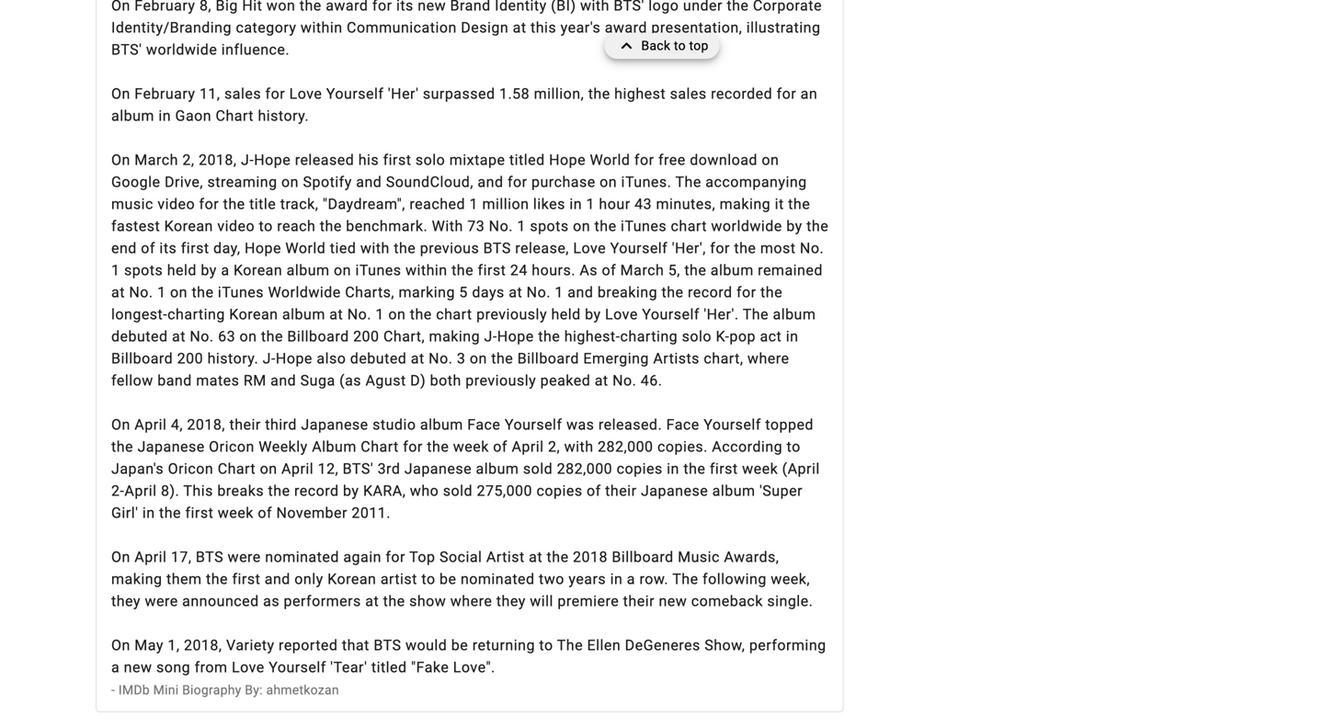 Task type: vqa. For each thing, say whether or not it's contained in the screenshot.
The Favourite link
no



Task type: describe. For each thing, give the bounding box(es) containing it.
fellow
[[111, 372, 153, 390]]

longest-
[[111, 306, 168, 323]]

weekly
[[259, 438, 308, 456]]

would
[[405, 637, 447, 655]]

1 vertical spatial world
[[285, 240, 326, 257]]

april left 4,
[[135, 416, 167, 434]]

new inside on may 1, 2018, variety reported that bts would be returning to the ellen degeneres show, performing a new song from love yourself 'tear' titled "fake love".
[[124, 659, 152, 677]]

under
[[683, 0, 723, 14]]

love inside on may 1, 2018, variety reported that bts would be returning to the ellen degeneres show, performing a new song from love yourself 'tear' titled "fake love".
[[232, 659, 265, 677]]

breaking
[[598, 284, 658, 301]]

by down day,
[[201, 262, 217, 279]]

the down 'marking' on the top left
[[410, 306, 432, 323]]

2 vertical spatial chart
[[218, 460, 256, 478]]

1 vertical spatial itunes
[[355, 262, 401, 279]]

the left highest-
[[538, 328, 560, 346]]

within inside on february 8, big hit won the award for its new brand identity (bi) with bts' logo under the corporate identity/branding category within communication design at this year's award presentation, illustrating bts' worldwide influence.
[[301, 19, 343, 37]]

for right 'her',
[[710, 240, 730, 257]]

charts,
[[345, 284, 395, 301]]

12,
[[318, 460, 339, 478]]

to inside on may 1, 2018, variety reported that bts would be returning to the ellen degeneres show, performing a new song from love yourself 'tear' titled "fake love".
[[539, 637, 553, 655]]

billboard up fellow
[[111, 350, 173, 368]]

1 vertical spatial chart
[[361, 438, 399, 456]]

japanese up album on the left bottom
[[301, 416, 368, 434]]

both
[[430, 372, 461, 390]]

2 horizontal spatial week
[[742, 460, 778, 478]]

the right won
[[300, 0, 322, 14]]

streaming
[[207, 174, 277, 191]]

1 vertical spatial were
[[145, 593, 178, 610]]

highest
[[614, 85, 666, 103]]

and down his
[[356, 174, 382, 191]]

new inside on february 8, big hit won the award for its new brand identity (bi) with bts' logo under the corporate identity/branding category within communication design at this year's award presentation, illustrating bts' worldwide influence.
[[418, 0, 446, 14]]

april down 'weekly'
[[281, 460, 314, 478]]

for down influence.
[[265, 85, 285, 103]]

1 down million
[[517, 218, 526, 235]]

'super
[[760, 483, 803, 500]]

big
[[216, 0, 238, 14]]

the up the announced
[[206, 571, 228, 588]]

new inside on april 17, bts were nominated again for top social artist at the 2018 billboard music awards, making them the first and only korean artist to be nominated two years in a row. the following week, they were announced as performers at the show where they will premiere their new comeback single.
[[659, 593, 687, 610]]

the down artist
[[383, 593, 405, 610]]

in down purchase
[[570, 196, 582, 213]]

days
[[472, 284, 505, 301]]

no. down million
[[489, 218, 513, 235]]

yourself inside on may 1, 2018, variety reported that bts would be returning to the ellen degeneres show, performing a new song from love yourself 'tear' titled "fake love".
[[269, 659, 326, 677]]

1 sales from the left
[[224, 85, 261, 103]]

reported
[[279, 637, 338, 655]]

at down again
[[365, 593, 379, 610]]

album up worldwide
[[287, 262, 330, 279]]

the inside on april 17, bts were nominated again for top social artist at the 2018 billboard music awards, making them the first and only korean artist to be nominated two years in a row. the following week, they were announced as performers at the show where they will premiere their new comeback single.
[[672, 571, 699, 588]]

brand
[[450, 0, 491, 14]]

album up 275,000
[[476, 460, 519, 478]]

japanese down 4,
[[137, 438, 205, 456]]

premiere
[[558, 593, 619, 610]]

1 horizontal spatial march
[[620, 262, 664, 279]]

recorded
[[711, 85, 773, 103]]

of right end
[[141, 240, 155, 257]]

identity
[[495, 0, 547, 14]]

april down japan's
[[125, 483, 157, 500]]

drive,
[[165, 174, 203, 191]]

1 vertical spatial award
[[605, 19, 647, 37]]

3
[[457, 350, 466, 368]]

of up 2018 on the left
[[587, 483, 601, 500]]

worldwide inside on march 2, 2018, j-hope released his first solo mixtape titled hope world for free download on google drive, streaming on spotify and soundcloud, and for purchase on itunes. the accompanying music video for the title track, "daydream", reached 1 million likes in 1 hour 43 minutes, making it the fastest korean video to reach the benchmark. with 73 no. 1 spots on the itunes chart worldwide by the end of its first day, hope world tied with the previous bts release, love yourself 'her', for the most no. 1 spots held by a korean album on itunes within the first 24 hours. as of march 5, the album remained at no. 1 on the itunes worldwide charts, marking 5 days at no. 1 and breaking the record for the longest-charting korean album at no. 1 on the chart previously held by love yourself 'her'. the album debuted at no. 63 on the billboard 200 chart, making j-hope the highest-charting solo k-pop act in billboard 200 history. j-hope also debuted at no. 3 on the billboard emerging artists chart, where fellow band mates rm and suga (as agust d) both previously peaked at no. 46.
[[711, 218, 782, 235]]

at up longest-
[[111, 284, 125, 301]]

in right the act
[[786, 328, 799, 346]]

by up highest-
[[585, 306, 601, 323]]

the up two
[[547, 549, 569, 566]]

at up d)
[[411, 350, 425, 368]]

0 vertical spatial 200
[[353, 328, 379, 346]]

no. down emerging at left
[[613, 372, 637, 390]]

within inside on march 2, 2018, j-hope released his first solo mixtape titled hope world for free download on google drive, streaming on spotify and soundcloud, and for purchase on itunes. the accompanying music video for the title track, "daydream", reached 1 million likes in 1 hour 43 minutes, making it the fastest korean video to reach the benchmark. with 73 no. 1 spots on the itunes chart worldwide by the end of its first day, hope world tied with the previous bts release, love yourself 'her', for the most no. 1 spots held by a korean album on itunes within the first 24 hours. as of march 5, the album remained at no. 1 on the itunes worldwide charts, marking 5 days at no. 1 and breaking the record for the longest-charting korean album at no. 1 on the chart previously held by love yourself 'her'. the album debuted at no. 63 on the billboard 200 chart, making j-hope the highest-charting solo k-pop act in billboard 200 history. j-hope also debuted at no. 3 on the billboard emerging artists chart, where fellow band mates rm and suga (as agust d) both previously peaked at no. 46.
[[406, 262, 447, 279]]

for up itunes.
[[634, 151, 654, 169]]

of down "breaks"
[[258, 505, 272, 522]]

purchase
[[532, 174, 596, 191]]

on for on may 1, 2018, variety reported that bts would be returning to the ellen degeneres show, performing a new song from love yourself 'tear' titled "fake love".
[[111, 637, 130, 655]]

by inside on april 4, 2018, their third japanese studio album face yourself was released. face yourself topped the japanese oricon weekly album chart for the week of april 2, with 282,000 copies. according to japan's oricon chart on april 12, bts' 3rd japanese album sold 282,000 copies in the first week (april 2-april 8). this breaks the record by kara, who sold 275,000 copies of their japanese album 'super girl' in the first week of november 2011.
[[343, 483, 359, 500]]

a inside on march 2, 2018, j-hope released his first solo mixtape titled hope world for free download on google drive, streaming on spotify and soundcloud, and for purchase on itunes. the accompanying music video for the title track, "daydream", reached 1 million likes in 1 hour 43 minutes, making it the fastest korean video to reach the benchmark. with 73 no. 1 spots on the itunes chart worldwide by the end of its first day, hope world tied with the previous bts release, love yourself 'her', for the most no. 1 spots held by a korean album on itunes within the first 24 hours. as of march 5, the album remained at no. 1 on the itunes worldwide charts, marking 5 days at no. 1 and breaking the record for the longest-charting korean album at no. 1 on the chart previously held by love yourself 'her'. the album debuted at no. 63 on the billboard 200 chart, making j-hope the highest-charting solo k-pop act in billboard 200 history. j-hope also debuted at no. 3 on the billboard emerging artists chart, where fellow band mates rm and suga (as agust d) both previously peaked at no. 46.
[[221, 262, 229, 279]]

0 vertical spatial nominated
[[265, 549, 339, 566]]

- imdb mini biography by: ahmetkozan
[[111, 683, 339, 698]]

the right "breaks"
[[268, 483, 290, 500]]

title
[[249, 196, 276, 213]]

the down benchmark.
[[394, 240, 416, 257]]

0 horizontal spatial 200
[[177, 350, 203, 368]]

the right it
[[788, 196, 810, 213]]

2 vertical spatial week
[[218, 505, 254, 522]]

1 vertical spatial held
[[551, 306, 581, 323]]

1.58
[[499, 85, 530, 103]]

emerging
[[583, 350, 649, 368]]

will
[[530, 593, 554, 610]]

no. down hours.
[[527, 284, 551, 301]]

2-
[[111, 483, 125, 500]]

2 face from the left
[[666, 416, 700, 434]]

1 down hours.
[[555, 284, 564, 301]]

on for on march 2, 2018, j-hope released his first solo mixtape titled hope world for free download on google drive, streaming on spotify and soundcloud, and for purchase on itunes. the accompanying music video for the title track, "daydream", reached 1 million likes in 1 hour 43 minutes, making it the fastest korean video to reach the benchmark. with 73 no. 1 spots on the itunes chart worldwide by the end of its first day, hope world tied with the previous bts release, love yourself 'her', for the most no. 1 spots held by a korean album on itunes within the first 24 hours. as of march 5, the album remained at no. 1 on the itunes worldwide charts, marking 5 days at no. 1 and breaking the record for the longest-charting korean album at no. 1 on the chart previously held by love yourself 'her'. the album debuted at no. 63 on the billboard 200 chart, making j-hope the highest-charting solo k-pop act in billboard 200 history. j-hope also debuted at no. 3 on the billboard emerging artists chart, where fellow band mates rm and suga (as agust d) both previously peaked at no. 46.
[[111, 151, 130, 169]]

1 horizontal spatial week
[[453, 438, 489, 456]]

2011.
[[352, 505, 391, 522]]

love inside on february 11, sales for love yourself 'her' surpassed 1.58 million, the highest sales recorded for an album in gaon chart history.
[[289, 85, 322, 103]]

expand less image
[[616, 33, 641, 59]]

on february 8, big hit won the award for its new brand identity (bi) with bts' logo under the corporate identity/branding category within communication design at this year's award presentation, illustrating bts' worldwide influence.
[[111, 0, 822, 59]]

0 vertical spatial sold
[[523, 460, 553, 478]]

peaked
[[540, 372, 591, 390]]

on april 17, bts were nominated again for top social artist at the 2018 billboard music awards, making them the first and only korean artist to be nominated two years in a row. the following week, they were announced as performers at the show where they will premiere their new comeback single.
[[111, 549, 813, 610]]

two
[[539, 571, 565, 588]]

in right girl'
[[142, 505, 155, 522]]

them
[[166, 571, 202, 588]]

suga
[[300, 372, 335, 390]]

their inside on april 17, bts were nominated again for top social artist at the 2018 billboard music awards, making them the first and only korean artist to be nominated two years in a row. the following week, they were announced as performers at the show where they will premiere their new comeback single.
[[623, 593, 655, 610]]

album up 'her'. on the right top of page
[[711, 262, 754, 279]]

making inside on april 17, bts were nominated again for top social artist at the 2018 billboard music awards, making them the first and only korean artist to be nominated two years in a row. the following week, they were announced as performers at the show where they will premiere their new comeback single.
[[111, 571, 162, 588]]

yourself up according
[[704, 416, 761, 434]]

4,
[[171, 416, 183, 434]]

social
[[440, 549, 482, 566]]

1 vertical spatial charting
[[620, 328, 678, 346]]

third
[[265, 416, 297, 434]]

the left 'most' at right
[[734, 240, 756, 257]]

surpassed
[[423, 85, 495, 103]]

0 vertical spatial previously
[[476, 306, 547, 323]]

0 vertical spatial world
[[590, 151, 630, 169]]

the up pop
[[743, 306, 769, 323]]

the up japan's
[[111, 438, 133, 456]]

million,
[[534, 85, 584, 103]]

back to top
[[641, 38, 709, 53]]

as
[[263, 593, 280, 610]]

according
[[712, 438, 783, 456]]

hope right day,
[[245, 240, 281, 257]]

1 vertical spatial oricon
[[168, 460, 214, 478]]

chart inside on february 11, sales for love yourself 'her' surpassed 1.58 million, the highest sales recorded for an album in gaon chart history.
[[216, 107, 254, 125]]

biography
[[182, 683, 241, 698]]

by up 'most' at right
[[786, 218, 803, 235]]

0 horizontal spatial itunes
[[218, 284, 264, 301]]

1 vertical spatial chart
[[436, 306, 472, 323]]

0 vertical spatial 282,000
[[598, 438, 653, 456]]

and down mixtape
[[478, 174, 503, 191]]

history. inside on february 11, sales for love yourself 'her' surpassed 1.58 million, the highest sales recorded for an album in gaon chart history.
[[258, 107, 309, 125]]

0 horizontal spatial copies
[[537, 483, 583, 500]]

rm
[[244, 372, 266, 390]]

with inside on april 4, 2018, their third japanese studio album face yourself was released. face yourself topped the japanese oricon weekly album chart for the week of april 2, with 282,000 copies. according to japan's oricon chart on april 12, bts' 3rd japanese album sold 282,000 copies in the first week (april 2-april 8). this breaks the record by kara, who sold 275,000 copies of their japanese album 'super girl' in the first week of november 2011.
[[564, 438, 594, 456]]

a inside on may 1, 2018, variety reported that bts would be returning to the ellen degeneres show, performing a new song from love yourself 'tear' titled "fake love".
[[111, 659, 120, 677]]

the up remained
[[807, 218, 829, 235]]

hope up streaming
[[254, 151, 291, 169]]

24
[[510, 262, 528, 279]]

no. up longest-
[[129, 284, 153, 301]]

worldwide inside on february 8, big hit won the award for its new brand identity (bi) with bts' logo under the corporate identity/branding category within communication design at this year's award presentation, illustrating bts' worldwide influence.
[[146, 41, 217, 59]]

"fake
[[411, 659, 449, 677]]

mates
[[196, 372, 239, 390]]

album down both
[[420, 416, 463, 434]]

yourself inside on february 11, sales for love yourself 'her' surpassed 1.58 million, the highest sales recorded for an album in gaon chart history.
[[326, 85, 384, 103]]

1 vertical spatial debuted
[[350, 350, 407, 368]]

the down 8).
[[159, 505, 181, 522]]

mini
[[153, 683, 179, 698]]

korean up 63
[[229, 306, 278, 323]]

the right 5,
[[684, 262, 707, 279]]

d)
[[410, 372, 426, 390]]

november
[[276, 505, 347, 522]]

for inside on april 17, bts were nominated again for top social artist at the 2018 billboard music awards, making them the first and only korean artist to be nominated two years in a row. the following week, they were announced as performers at the show where they will premiere their new comeback single.
[[386, 549, 406, 566]]

and down the 'as'
[[568, 284, 593, 301]]

the up "5"
[[452, 262, 474, 279]]

2, inside on april 4, 2018, their third japanese studio album face yourself was released. face yourself topped the japanese oricon weekly album chart for the week of april 2, with 282,000 copies. according to japan's oricon chart on april 12, bts' 3rd japanese album sold 282,000 copies in the first week (april 2-april 8). this breaks the record by kara, who sold 275,000 copies of their japanese album 'super girl' in the first week of november 2011.
[[548, 438, 560, 456]]

on may 1, 2018, variety reported that bts would be returning to the ellen degeneres show, performing a new song from love yourself 'tear' titled "fake love".
[[111, 637, 826, 677]]

1 horizontal spatial spots
[[530, 218, 569, 235]]

most
[[760, 240, 796, 257]]

1 vertical spatial sold
[[443, 483, 473, 500]]

his
[[358, 151, 379, 169]]

for inside on april 4, 2018, their third japanese studio album face yourself was released. face yourself topped the japanese oricon weekly album chart for the week of april 2, with 282,000 copies. according to japan's oricon chart on april 12, bts' 3rd japanese album sold 282,000 copies in the first week (april 2-april 8). this breaks the record by kara, who sold 275,000 copies of their japanese album 'super girl' in the first week of november 2011.
[[403, 438, 423, 456]]

first down the this
[[185, 505, 214, 522]]

1 vertical spatial bts'
[[111, 41, 142, 59]]

benchmark.
[[346, 218, 428, 235]]

at up two
[[529, 549, 543, 566]]

2018, for 4,
[[187, 416, 225, 434]]

the up tied
[[320, 218, 342, 235]]

0 vertical spatial j-
[[241, 151, 254, 169]]

record inside on march 2, 2018, j-hope released his first solo mixtape titled hope world for free download on google drive, streaming on spotify and soundcloud, and for purchase on itunes. the accompanying music video for the title track, "daydream", reached 1 million likes in 1 hour 43 minutes, making it the fastest korean video to reach the benchmark. with 73 no. 1 spots on the itunes chart worldwide by the end of its first day, hope world tied with the previous bts release, love yourself 'her', for the most no. 1 spots held by a korean album on itunes within the first 24 hours. as of march 5, the album remained at no. 1 on the itunes worldwide charts, marking 5 days at no. 1 and breaking the record for the longest-charting korean album at no. 1 on the chart previously held by love yourself 'her'. the album debuted at no. 63 on the billboard 200 chart, making j-hope the highest-charting solo k-pop act in billboard 200 history. j-hope also debuted at no. 3 on the billboard emerging artists chart, where fellow band mates rm and suga (as agust d) both previously peaked at no. 46.
[[688, 284, 732, 301]]

'tear'
[[330, 659, 367, 677]]

at up band
[[172, 328, 186, 346]]

1 horizontal spatial were
[[228, 549, 261, 566]]

album up the act
[[773, 306, 816, 323]]

63
[[218, 328, 235, 346]]

2 they from the left
[[496, 593, 526, 610]]

1 horizontal spatial making
[[429, 328, 480, 346]]

1 vertical spatial 282,000
[[557, 460, 613, 478]]

love down the breaking
[[605, 306, 638, 323]]

1 horizontal spatial nominated
[[461, 571, 535, 588]]

also
[[317, 350, 346, 368]]

studio
[[373, 416, 416, 434]]

2 horizontal spatial making
[[720, 196, 771, 213]]

it
[[775, 196, 784, 213]]

2018, for 1,
[[184, 637, 222, 655]]

to inside 'button'
[[674, 38, 686, 53]]

yourself left was on the bottom left of page
[[505, 416, 562, 434]]

hit
[[242, 0, 262, 14]]

no. left 3
[[429, 350, 453, 368]]

hope up purchase
[[549, 151, 586, 169]]

1 down end
[[111, 262, 120, 279]]

soundcloud,
[[386, 174, 474, 191]]

first right his
[[383, 151, 411, 169]]

an
[[801, 85, 818, 103]]

8).
[[161, 483, 180, 500]]

1 up longest-
[[157, 284, 166, 301]]

the down remained
[[761, 284, 783, 301]]

1 up 73
[[469, 196, 478, 213]]

for left an
[[777, 85, 797, 103]]

2 horizontal spatial itunes
[[621, 218, 667, 235]]

0 horizontal spatial award
[[326, 0, 368, 14]]

no. down charts,
[[347, 306, 371, 323]]

0 vertical spatial bts'
[[614, 0, 644, 14]]

billboard up also on the left
[[287, 328, 349, 346]]

1 horizontal spatial copies
[[617, 460, 663, 478]]

returning
[[472, 637, 535, 655]]

for inside on february 8, big hit won the award for its new brand identity (bi) with bts' logo under the corporate identity/branding category within communication design at this year's award presentation, illustrating bts' worldwide influence.
[[372, 0, 392, 14]]

bts inside on march 2, 2018, j-hope released his first solo mixtape titled hope world for free download on google drive, streaming on spotify and soundcloud, and for purchase on itunes. the accompanying music video for the title track, "daydream", reached 1 million likes in 1 hour 43 minutes, making it the fastest korean video to reach the benchmark. with 73 no. 1 spots on the itunes chart worldwide by the end of its first day, hope world tied with the previous bts release, love yourself 'her', for the most no. 1 spots held by a korean album on itunes within the first 24 hours. as of march 5, the album remained at no. 1 on the itunes worldwide charts, marking 5 days at no. 1 and breaking the record for the longest-charting korean album at no. 1 on the chart previously held by love yourself 'her'. the album debuted at no. 63 on the billboard 200 chart, making j-hope the highest-charting solo k-pop act in billboard 200 history. j-hope also debuted at no. 3 on the billboard emerging artists chart, where fellow band mates rm and suga (as agust d) both previously peaked at no. 46.
[[483, 240, 511, 257]]

corporate
[[753, 0, 822, 14]]

february for 11,
[[135, 85, 195, 103]]

3rd
[[378, 460, 400, 478]]

korean down day,
[[234, 262, 282, 279]]

that
[[342, 637, 370, 655]]

the down streaming
[[223, 196, 245, 213]]

the down hour
[[595, 218, 617, 235]]

0 vertical spatial video
[[158, 196, 195, 213]]

breaks
[[217, 483, 264, 500]]

love up the 'as'
[[573, 240, 606, 257]]

of up 275,000
[[493, 438, 508, 456]]

google
[[111, 174, 160, 191]]

bts inside on april 17, bts were nominated again for top social artist at the 2018 billboard music awards, making them the first and only korean artist to be nominated two years in a row. the following week, they were announced as performers at the show where they will premiere their new comeback single.
[[196, 549, 224, 566]]

no. up remained
[[800, 240, 824, 257]]

1 vertical spatial video
[[217, 218, 255, 235]]

tied
[[330, 240, 356, 257]]

hours.
[[532, 262, 576, 279]]

released.
[[599, 416, 662, 434]]

only
[[295, 571, 323, 588]]

degeneres
[[625, 637, 701, 655]]

for up 'her'. on the right top of page
[[737, 284, 756, 301]]

ahmetkozan
[[266, 683, 339, 698]]

design
[[461, 19, 509, 37]]

love".
[[453, 659, 495, 677]]

2 horizontal spatial j-
[[484, 328, 497, 346]]

topped
[[765, 416, 814, 434]]

korean down the drive,
[[164, 218, 213, 235]]

history. inside on march 2, 2018, j-hope released his first solo mixtape titled hope world for free download on google drive, streaming on spotify and soundcloud, and for purchase on itunes. the accompanying music video for the title track, "daydream", reached 1 million likes in 1 hour 43 minutes, making it the fastest korean video to reach the benchmark. with 73 no. 1 spots on the itunes chart worldwide by the end of its first day, hope world tied with the previous bts release, love yourself 'her', for the most no. 1 spots held by a korean album on itunes within the first 24 hours. as of march 5, the album remained at no. 1 on the itunes worldwide charts, marking 5 days at no. 1 and breaking the record for the longest-charting korean album at no. 1 on the chart previously held by love yourself 'her'. the album debuted at no. 63 on the billboard 200 chart, making j-hope the highest-charting solo k-pop act in billboard 200 history. j-hope also debuted at no. 3 on the billboard emerging artists chart, where fellow band mates rm and suga (as agust d) both previously peaked at no. 46.
[[207, 350, 259, 368]]

spotify
[[303, 174, 352, 191]]



Task type: locate. For each thing, give the bounding box(es) containing it.
with
[[580, 0, 610, 14], [360, 240, 390, 257], [564, 438, 594, 456]]

may
[[135, 637, 164, 655]]

0 vertical spatial march
[[135, 151, 178, 169]]

yourself down 5,
[[642, 306, 700, 323]]

2018, for 2,
[[199, 151, 237, 169]]

on inside on april 4, 2018, their third japanese studio album face yourself was released. face yourself topped the japanese oricon weekly album chart for the week of april 2, with 282,000 copies. according to japan's oricon chart on april 12, bts' 3rd japanese album sold 282,000 copies in the first week (april 2-april 8). this breaks the record by kara, who sold 275,000 copies of their japanese album 'super girl' in the first week of november 2011.
[[111, 416, 130, 434]]

history. up the released
[[258, 107, 309, 125]]

at down worldwide
[[329, 306, 343, 323]]

200 up band
[[177, 350, 203, 368]]

billboard up peaked
[[517, 350, 579, 368]]

first left day,
[[181, 240, 209, 257]]

in inside on february 11, sales for love yourself 'her' surpassed 1.58 million, the highest sales recorded for an album in gaon chart history.
[[159, 107, 171, 125]]

0 horizontal spatial week
[[218, 505, 254, 522]]

a left the row.
[[627, 571, 635, 588]]

february up identity/branding
[[135, 0, 195, 14]]

6 on from the top
[[111, 637, 130, 655]]

73
[[467, 218, 485, 235]]

0 vertical spatial history.
[[258, 107, 309, 125]]

2 vertical spatial 2018,
[[184, 637, 222, 655]]

previously
[[476, 306, 547, 323], [466, 372, 536, 390]]

day,
[[213, 240, 240, 257]]

were up the announced
[[228, 549, 261, 566]]

comeback
[[691, 593, 763, 610]]

agust
[[366, 372, 406, 390]]

bts down 73
[[483, 240, 511, 257]]

on inside on april 17, bts were nominated again for top social artist at the 2018 billboard music awards, making them the first and only korean artist to be nominated two years in a row. the following week, they were announced as performers at the show where they will premiere their new comeback single.
[[111, 549, 130, 566]]

1 horizontal spatial a
[[221, 262, 229, 279]]

0 horizontal spatial j-
[[241, 151, 254, 169]]

love down influence.
[[289, 85, 322, 103]]

200 left chart,
[[353, 328, 379, 346]]

minutes,
[[656, 196, 716, 213]]

on february 11, sales for love yourself 'her' surpassed 1.58 million, the highest sales recorded for an album in gaon chart history.
[[111, 85, 818, 125]]

0 vertical spatial titled
[[509, 151, 545, 169]]

the
[[675, 174, 701, 191], [743, 306, 769, 323], [672, 571, 699, 588], [557, 637, 583, 655]]

the inside on february 11, sales for love yourself 'her' surpassed 1.58 million, the highest sales recorded for an album in gaon chart history.
[[588, 85, 610, 103]]

1 horizontal spatial sold
[[523, 460, 553, 478]]

record inside on april 4, 2018, their third japanese studio album face yourself was released. face yourself topped the japanese oricon weekly album chart for the week of april 2, with 282,000 copies. according to japan's oricon chart on april 12, bts' 3rd japanese album sold 282,000 copies in the first week (april 2-april 8). this breaks the record by kara, who sold 275,000 copies of their japanese album 'super girl' in the first week of november 2011.
[[294, 483, 339, 500]]

2 sales from the left
[[670, 85, 707, 103]]

1 vertical spatial february
[[135, 85, 195, 103]]

new
[[418, 0, 446, 14], [659, 593, 687, 610], [124, 659, 152, 677]]

0 horizontal spatial worldwide
[[146, 41, 217, 59]]

1 vertical spatial spots
[[124, 262, 163, 279]]

face up 275,000
[[467, 416, 501, 434]]

0 vertical spatial held
[[167, 262, 197, 279]]

0 horizontal spatial new
[[124, 659, 152, 677]]

album down worldwide
[[282, 306, 325, 323]]

0 vertical spatial making
[[720, 196, 771, 213]]

1 vertical spatial march
[[620, 262, 664, 279]]

announced
[[182, 593, 259, 610]]

bts inside on may 1, 2018, variety reported that bts would be returning to the ellen degeneres show, performing a new song from love yourself 'tear' titled "fake love".
[[374, 637, 401, 655]]

1 they from the left
[[111, 593, 141, 610]]

were
[[228, 549, 261, 566], [145, 593, 178, 610]]

making up 3
[[429, 328, 480, 346]]

200
[[353, 328, 379, 346], [177, 350, 203, 368]]

with inside on february 8, big hit won the award for its new brand identity (bi) with bts' logo under the corporate identity/branding category within communication design at this year's award presentation, illustrating bts' worldwide influence.
[[580, 0, 610, 14]]

1 horizontal spatial solo
[[682, 328, 712, 346]]

0 vertical spatial february
[[135, 0, 195, 14]]

the up who
[[427, 438, 449, 456]]

0 horizontal spatial sold
[[443, 483, 473, 500]]

to down the topped
[[787, 438, 801, 456]]

2 vertical spatial making
[[111, 571, 162, 588]]

free
[[658, 151, 686, 169]]

1 on from the top
[[111, 0, 130, 14]]

february for 8,
[[135, 0, 195, 14]]

0 vertical spatial chart
[[216, 107, 254, 125]]

1 horizontal spatial within
[[406, 262, 447, 279]]

february inside on february 11, sales for love yourself 'her' surpassed 1.58 million, the highest sales recorded for an album in gaon chart history.
[[135, 85, 195, 103]]

1 down charts,
[[376, 306, 384, 323]]

0 vertical spatial solo
[[416, 151, 445, 169]]

1 vertical spatial worldwide
[[711, 218, 782, 235]]

debuted
[[111, 328, 168, 346], [350, 350, 407, 368]]

itunes
[[621, 218, 667, 235], [355, 262, 401, 279], [218, 284, 264, 301]]

1 horizontal spatial its
[[396, 0, 414, 14]]

copies
[[617, 460, 663, 478], [537, 483, 583, 500]]

1 vertical spatial previously
[[466, 372, 536, 390]]

1 vertical spatial record
[[294, 483, 339, 500]]

their
[[229, 416, 261, 434], [605, 483, 637, 500], [623, 593, 655, 610]]

new up imdb
[[124, 659, 152, 677]]

1 horizontal spatial charting
[[620, 328, 678, 346]]

video down the drive,
[[158, 196, 195, 213]]

1 vertical spatial where
[[450, 593, 492, 610]]

the down 5,
[[662, 284, 684, 301]]

with inside on march 2, 2018, j-hope released his first solo mixtape titled hope world for free download on google drive, streaming on spotify and soundcloud, and for purchase on itunes. the accompanying music video for the title track, "daydream", reached 1 million likes in 1 hour 43 minutes, making it the fastest korean video to reach the benchmark. with 73 no. 1 spots on the itunes chart worldwide by the end of its first day, hope world tied with the previous bts release, love yourself 'her', for the most no. 1 spots held by a korean album on itunes within the first 24 hours. as of march 5, the album remained at no. 1 on the itunes worldwide charts, marking 5 days at no. 1 and breaking the record for the longest-charting korean album at no. 1 on the chart previously held by love yourself 'her'. the album debuted at no. 63 on the billboard 200 chart, making j-hope the highest-charting solo k-pop act in billboard 200 history. j-hope also debuted at no. 3 on the billboard emerging artists chart, where fellow band mates rm and suga (as agust d) both previously peaked at no. 46.
[[360, 240, 390, 257]]

the up minutes,
[[675, 174, 701, 191]]

1 vertical spatial titled
[[371, 659, 407, 677]]

0 vertical spatial where
[[748, 350, 789, 368]]

1 horizontal spatial held
[[551, 306, 581, 323]]

0 horizontal spatial making
[[111, 571, 162, 588]]

2 vertical spatial their
[[623, 593, 655, 610]]

0 horizontal spatial titled
[[371, 659, 407, 677]]

bts' inside on april 4, 2018, their third japanese studio album face yourself was released. face yourself topped the japanese oricon weekly album chart for the week of april 2, with 282,000 copies. according to japan's oricon chart on april 12, bts' 3rd japanese album sold 282,000 copies in the first week (april 2-april 8). this breaks the record by kara, who sold 275,000 copies of their japanese album 'super girl' in the first week of november 2011.
[[343, 460, 373, 478]]

1 horizontal spatial chart
[[671, 218, 707, 235]]

1 horizontal spatial itunes
[[355, 262, 401, 279]]

category
[[236, 19, 297, 37]]

2018, inside on may 1, 2018, variety reported that bts would be returning to the ellen degeneres show, performing a new song from love yourself 'tear' titled "fake love".
[[184, 637, 222, 655]]

on
[[762, 151, 779, 169], [281, 174, 299, 191], [600, 174, 617, 191], [573, 218, 590, 235], [334, 262, 351, 279], [170, 284, 188, 301], [388, 306, 406, 323], [240, 328, 257, 346], [470, 350, 487, 368], [260, 460, 277, 478]]

making
[[720, 196, 771, 213], [429, 328, 480, 346], [111, 571, 162, 588]]

remained
[[758, 262, 823, 279]]

1 horizontal spatial bts'
[[343, 460, 373, 478]]

yourself down 43
[[610, 240, 668, 257]]

0 vertical spatial 2018,
[[199, 151, 237, 169]]

oricon up "breaks"
[[209, 438, 255, 456]]

and right 'rm'
[[270, 372, 296, 390]]

top
[[409, 549, 435, 566]]

on inside on april 4, 2018, their third japanese studio album face yourself was released. face yourself topped the japanese oricon weekly album chart for the week of april 2, with 282,000 copies. according to japan's oricon chart on april 12, bts' 3rd japanese album sold 282,000 copies in the first week (april 2-april 8). this breaks the record by kara, who sold 275,000 copies of their japanese album 'super girl' in the first week of november 2011.
[[260, 460, 277, 478]]

itunes down 43
[[621, 218, 667, 235]]

2018, right 4,
[[187, 416, 225, 434]]

1 horizontal spatial debuted
[[350, 350, 407, 368]]

awards,
[[724, 549, 779, 566]]

1 vertical spatial a
[[627, 571, 635, 588]]

performers
[[284, 593, 361, 610]]

1 horizontal spatial 2,
[[548, 438, 560, 456]]

1 vertical spatial 2018,
[[187, 416, 225, 434]]

a
[[221, 262, 229, 279], [627, 571, 635, 588], [111, 659, 120, 677]]

1 february from the top
[[135, 0, 195, 14]]

to inside on march 2, 2018, j-hope released his first solo mixtape titled hope world for free download on google drive, streaming on spotify and soundcloud, and for purchase on itunes. the accompanying music video for the title track, "daydream", reached 1 million likes in 1 hour 43 minutes, making it the fastest korean video to reach the benchmark. with 73 no. 1 spots on the itunes chart worldwide by the end of its first day, hope world tied with the previous bts release, love yourself 'her', for the most no. 1 spots held by a korean album on itunes within the first 24 hours. as of march 5, the album remained at no. 1 on the itunes worldwide charts, marking 5 days at no. 1 and breaking the record for the longest-charting korean album at no. 1 on the chart previously held by love yourself 'her'. the album debuted at no. 63 on the billboard 200 chart, making j-hope the highest-charting solo k-pop act in billboard 200 history. j-hope also debuted at no. 3 on the billboard emerging artists chart, where fellow band mates rm and suga (as agust d) both previously peaked at no. 46.
[[259, 218, 273, 235]]

0 vertical spatial their
[[229, 416, 261, 434]]

illustrating
[[746, 19, 821, 37]]

spots
[[530, 218, 569, 235], [124, 262, 163, 279]]

17,
[[171, 549, 192, 566]]

5,
[[668, 262, 680, 279]]

charting up 63
[[168, 306, 225, 323]]

0 horizontal spatial nominated
[[265, 549, 339, 566]]

artist
[[381, 571, 417, 588]]

first inside on april 17, bts were nominated again for top social artist at the 2018 billboard music awards, making them the first and only korean artist to be nominated two years in a row. the following week, they were announced as performers at the show where they will premiere their new comeback single.
[[232, 571, 261, 588]]

1 horizontal spatial bts
[[374, 637, 401, 655]]

of
[[141, 240, 155, 257], [602, 262, 616, 279], [493, 438, 508, 456], [587, 483, 601, 500], [258, 505, 272, 522]]

1 vertical spatial 200
[[177, 350, 203, 368]]

with down benchmark.
[[360, 240, 390, 257]]

at inside on february 8, big hit won the award for its new brand identity (bi) with bts' logo under the corporate identity/branding category within communication design at this year's award presentation, illustrating bts' worldwide influence.
[[513, 19, 527, 37]]

to inside on april 17, bts were nominated again for top social artist at the 2018 billboard music awards, making them the first and only korean artist to be nominated two years in a row. the following week, they were announced as performers at the show where they will premiere their new comeback single.
[[422, 571, 435, 588]]

previously down days
[[476, 306, 547, 323]]

april up 275,000
[[512, 438, 544, 456]]

row.
[[640, 571, 669, 588]]

their down 'released.' on the bottom of the page
[[605, 483, 637, 500]]

on inside on february 11, sales for love yourself 'her' surpassed 1.58 million, the highest sales recorded for an album in gaon chart history.
[[111, 85, 130, 103]]

oricon
[[209, 438, 255, 456], [168, 460, 214, 478]]

2, down peaked
[[548, 438, 560, 456]]

282,000 down was on the bottom left of page
[[557, 460, 613, 478]]

record
[[688, 284, 732, 301], [294, 483, 339, 500]]

april inside on april 17, bts were nominated again for top social artist at the 2018 billboard music awards, making them the first and only korean artist to be nominated two years in a row. the following week, they were announced as performers at the show where they will premiere their new comeback single.
[[135, 549, 167, 566]]

a inside on april 17, bts were nominated again for top social artist at the 2018 billboard music awards, making them the first and only korean artist to be nominated two years in a row. the following week, they were announced as performers at the show where they will premiere their new comeback single.
[[627, 571, 635, 588]]

1 vertical spatial their
[[605, 483, 637, 500]]

album down according
[[712, 483, 755, 500]]

mixtape
[[449, 151, 505, 169]]

1 vertical spatial within
[[406, 262, 447, 279]]

2, inside on march 2, 2018, j-hope released his first solo mixtape titled hope world for free download on google drive, streaming on spotify and soundcloud, and for purchase on itunes. the accompanying music video for the title track, "daydream", reached 1 million likes in 1 hour 43 minutes, making it the fastest korean video to reach the benchmark. with 73 no. 1 spots on the itunes chart worldwide by the end of its first day, hope world tied with the previous bts release, love yourself 'her', for the most no. 1 spots held by a korean album on itunes within the first 24 hours. as of march 5, the album remained at no. 1 on the itunes worldwide charts, marking 5 days at no. 1 and breaking the record for the longest-charting korean album at no. 1 on the chart previously held by love yourself 'her'. the album debuted at no. 63 on the billboard 200 chart, making j-hope the highest-charting solo k-pop act in billboard 200 history. j-hope also debuted at no. 3 on the billboard emerging artists chart, where fellow band mates rm and suga (as agust d) both previously peaked at no. 46.
[[182, 151, 194, 169]]

at down emerging at left
[[595, 372, 608, 390]]

0 horizontal spatial a
[[111, 659, 120, 677]]

0 vertical spatial be
[[440, 571, 457, 588]]

billboard up the row.
[[612, 549, 674, 566]]

on up google
[[111, 151, 130, 169]]

they
[[111, 593, 141, 610], [496, 593, 526, 610]]

bts' left logo
[[614, 0, 644, 14]]

sales right 11,
[[224, 85, 261, 103]]

where inside on march 2, 2018, j-hope released his first solo mixtape titled hope world for free download on google drive, streaming on spotify and soundcloud, and for purchase on itunes. the accompanying music video for the title track, "daydream", reached 1 million likes in 1 hour 43 minutes, making it the fastest korean video to reach the benchmark. with 73 no. 1 spots on the itunes chart worldwide by the end of its first day, hope world tied with the previous bts release, love yourself 'her', for the most no. 1 spots held by a korean album on itunes within the first 24 hours. as of march 5, the album remained at no. 1 on the itunes worldwide charts, marking 5 days at no. 1 and breaking the record for the longest-charting korean album at no. 1 on the chart previously held by love yourself 'her'. the album debuted at no. 63 on the billboard 200 chart, making j-hope the highest-charting solo k-pop act in billboard 200 history. j-hope also debuted at no. 3 on the billboard emerging artists chart, where fellow band mates rm and suga (as agust d) both previously peaked at no. 46.
[[748, 350, 789, 368]]

first
[[383, 151, 411, 169], [181, 240, 209, 257], [478, 262, 506, 279], [710, 460, 738, 478], [185, 505, 214, 522], [232, 571, 261, 588]]

1 vertical spatial be
[[451, 637, 468, 655]]

first up days
[[478, 262, 506, 279]]

sales right highest
[[670, 85, 707, 103]]

1 horizontal spatial worldwide
[[711, 218, 782, 235]]

for up communication
[[372, 0, 392, 14]]

video
[[158, 196, 195, 213], [217, 218, 255, 235]]

at
[[513, 19, 527, 37], [111, 284, 125, 301], [509, 284, 523, 301], [329, 306, 343, 323], [172, 328, 186, 346], [411, 350, 425, 368], [595, 372, 608, 390], [529, 549, 543, 566], [365, 593, 379, 610]]

itunes down day,
[[218, 284, 264, 301]]

on for on april 17, bts were nominated again for top social artist at the 2018 billboard music awards, making them the first and only korean artist to be nominated two years in a row. the following week, they were announced as performers at the show where they will premiere their new comeback single.
[[111, 549, 130, 566]]

february inside on february 8, big hit won the award for its new brand identity (bi) with bts' logo under the corporate identity/branding category within communication design at this year's award presentation, illustrating bts' worldwide influence.
[[135, 0, 195, 14]]

0 vertical spatial oricon
[[209, 438, 255, 456]]

2018, up streaming
[[199, 151, 237, 169]]

(as
[[339, 372, 361, 390]]

face up copies.
[[666, 416, 700, 434]]

3 on from the top
[[111, 151, 130, 169]]

year's
[[561, 19, 601, 37]]

2 vertical spatial j-
[[263, 350, 276, 368]]

reached
[[410, 196, 465, 213]]

46.
[[641, 372, 663, 390]]

its down fastest
[[159, 240, 177, 257]]

1 face from the left
[[467, 416, 501, 434]]

2018, inside on march 2, 2018, j-hope released his first solo mixtape titled hope world for free download on google drive, streaming on spotify and soundcloud, and for purchase on itunes. the accompanying music video for the title track, "daydream", reached 1 million likes in 1 hour 43 minutes, making it the fastest korean video to reach the benchmark. with 73 no. 1 spots on the itunes chart worldwide by the end of its first day, hope world tied with the previous bts release, love yourself 'her', for the most no. 1 spots held by a korean album on itunes within the first 24 hours. as of march 5, the album remained at no. 1 on the itunes worldwide charts, marking 5 days at no. 1 and breaking the record for the longest-charting korean album at no. 1 on the chart previously held by love yourself 'her'. the album debuted at no. 63 on the billboard 200 chart, making j-hope the highest-charting solo k-pop act in billboard 200 history. j-hope also debuted at no. 3 on the billboard emerging artists chart, where fellow band mates rm and suga (as agust d) both previously peaked at no. 46.
[[199, 151, 237, 169]]

music
[[111, 196, 153, 213]]

debuted up agust
[[350, 350, 407, 368]]

worldwide up 'most' at right
[[711, 218, 782, 235]]

in right years
[[610, 571, 623, 588]]

gaon
[[175, 107, 212, 125]]

1 vertical spatial week
[[742, 460, 778, 478]]

0 horizontal spatial spots
[[124, 262, 163, 279]]

0 horizontal spatial within
[[301, 19, 343, 37]]

history. down 63
[[207, 350, 259, 368]]

where inside on april 17, bts were nominated again for top social artist at the 2018 billboard music awards, making them the first and only korean artist to be nominated two years in a row. the following week, they were announced as performers at the show where they will premiere their new comeback single.
[[450, 593, 492, 610]]

japan's
[[111, 460, 164, 478]]

0 horizontal spatial bts'
[[111, 41, 142, 59]]

titled inside on may 1, 2018, variety reported that bts would be returning to the ellen degeneres show, performing a new song from love yourself 'tear' titled "fake love".
[[371, 659, 407, 677]]

1 vertical spatial with
[[360, 240, 390, 257]]

2 vertical spatial new
[[124, 659, 152, 677]]

fastest
[[111, 218, 160, 235]]

1 vertical spatial making
[[429, 328, 480, 346]]

reach
[[277, 218, 316, 235]]

worldwide down identity/branding
[[146, 41, 217, 59]]

week down "breaks"
[[218, 505, 254, 522]]

5 on from the top
[[111, 549, 130, 566]]

be inside on may 1, 2018, variety reported that bts would be returning to the ellen degeneres show, performing a new song from love yourself 'tear' titled "fake love".
[[451, 637, 468, 655]]

for up artist
[[386, 549, 406, 566]]

on inside on march 2, 2018, j-hope released his first solo mixtape titled hope world for free download on google drive, streaming on spotify and soundcloud, and for purchase on itunes. the accompanying music video for the title track, "daydream", reached 1 million likes in 1 hour 43 minutes, making it the fastest korean video to reach the benchmark. with 73 no. 1 spots on the itunes chart worldwide by the end of its first day, hope world tied with the previous bts release, love yourself 'her', for the most no. 1 spots held by a korean album on itunes within the first 24 hours. as of march 5, the album remained at no. 1 on the itunes worldwide charts, marking 5 days at no. 1 and breaking the record for the longest-charting korean album at no. 1 on the chart previously held by love yourself 'her'. the album debuted at no. 63 on the billboard 200 chart, making j-hope the highest-charting solo k-pop act in billboard 200 history. j-hope also debuted at no. 3 on the billboard emerging artists chart, where fellow band mates rm and suga (as agust d) both previously peaked at no. 46.
[[111, 151, 130, 169]]

award up back at the top
[[605, 19, 647, 37]]

on inside on may 1, 2018, variety reported that bts would be returning to the ellen degeneres show, performing a new song from love yourself 'tear' titled "fake love".
[[111, 637, 130, 655]]

worldwide
[[146, 41, 217, 59], [711, 218, 782, 235]]

2 february from the top
[[135, 85, 195, 103]]

1 vertical spatial copies
[[537, 483, 583, 500]]

0 horizontal spatial charting
[[168, 306, 225, 323]]

the right under
[[727, 0, 749, 14]]

face
[[467, 416, 501, 434], [666, 416, 700, 434]]

2018, inside on april 4, 2018, their third japanese studio album face yourself was released. face yourself topped the japanese oricon weekly album chart for the week of april 2, with 282,000 copies. according to japan's oricon chart on april 12, bts' 3rd japanese album sold 282,000 copies in the first week (april 2-april 8). this breaks the record by kara, who sold 275,000 copies of their japanese album 'super girl' in the first week of november 2011.
[[187, 416, 225, 434]]

on march 2, 2018, j-hope released his first solo mixtape titled hope world for free download on google drive, streaming on spotify and soundcloud, and for purchase on itunes. the accompanying music video for the title track, "daydream", reached 1 million likes in 1 hour 43 minutes, making it the fastest korean video to reach the benchmark. with 73 no. 1 spots on the itunes chart worldwide by the end of its first day, hope world tied with the previous bts release, love yourself 'her', for the most no. 1 spots held by a korean album on itunes within the first 24 hours. as of march 5, the album remained at no. 1 on the itunes worldwide charts, marking 5 days at no. 1 and breaking the record for the longest-charting korean album at no. 1 on the chart previously held by love yourself 'her'. the album debuted at no. 63 on the billboard 200 chart, making j-hope the highest-charting solo k-pop act in billboard 200 history. j-hope also debuted at no. 3 on the billboard emerging artists chart, where fellow band mates rm and suga (as agust d) both previously peaked at no. 46.
[[111, 151, 829, 390]]

solo up soundcloud, on the left top of the page
[[416, 151, 445, 169]]

on for on february 11, sales for love yourself 'her' surpassed 1.58 million, the highest sales recorded for an album in gaon chart history.
[[111, 85, 130, 103]]

in down copies.
[[667, 460, 679, 478]]

korean inside on april 17, bts were nominated again for top social artist at the 2018 billboard music awards, making them the first and only korean artist to be nominated two years in a row. the following week, they were announced as performers at the show where they will premiere their new comeback single.
[[327, 571, 376, 588]]

by:
[[245, 683, 263, 698]]

the right 63
[[261, 328, 283, 346]]

solo left k-
[[682, 328, 712, 346]]

for
[[372, 0, 392, 14], [265, 85, 285, 103], [777, 85, 797, 103], [634, 151, 654, 169], [508, 174, 527, 191], [199, 196, 219, 213], [710, 240, 730, 257], [737, 284, 756, 301], [403, 438, 423, 456], [386, 549, 406, 566]]

presentation,
[[651, 19, 742, 37]]

its inside on march 2, 2018, j-hope released his first solo mixtape titled hope world for free download on google drive, streaming on spotify and soundcloud, and for purchase on itunes. the accompanying music video for the title track, "daydream", reached 1 million likes in 1 hour 43 minutes, making it the fastest korean video to reach the benchmark. with 73 no. 1 spots on the itunes chart worldwide by the end of its first day, hope world tied with the previous bts release, love yourself 'her', for the most no. 1 spots held by a korean album on itunes within the first 24 hours. as of march 5, the album remained at no. 1 on the itunes worldwide charts, marking 5 days at no. 1 and breaking the record for the longest-charting korean album at no. 1 on the chart previously held by love yourself 'her'. the album debuted at no. 63 on the billboard 200 chart, making j-hope the highest-charting solo k-pop act in billboard 200 history. j-hope also debuted at no. 3 on the billboard emerging artists chart, where fellow band mates rm and suga (as agust d) both previously peaked at no. 46.
[[159, 240, 177, 257]]

1 horizontal spatial record
[[688, 284, 732, 301]]

1 horizontal spatial video
[[217, 218, 255, 235]]

2018
[[573, 549, 608, 566]]

nominated
[[265, 549, 339, 566], [461, 571, 535, 588]]

first up the announced
[[232, 571, 261, 588]]

2 on from the top
[[111, 85, 130, 103]]

titled right ''tear''
[[371, 659, 407, 677]]

0 vertical spatial chart
[[671, 218, 707, 235]]

album left gaon
[[111, 107, 154, 125]]

chart up "breaks"
[[218, 460, 256, 478]]

yourself left 'her'
[[326, 85, 384, 103]]

yourself up ahmetkozan
[[269, 659, 326, 677]]

chart,
[[704, 350, 743, 368]]

video up day,
[[217, 218, 255, 235]]

hope down days
[[497, 328, 534, 346]]

the right 3
[[491, 350, 513, 368]]

on for on february 8, big hit won the award for its new brand identity (bi) with bts' logo under the corporate identity/branding category within communication design at this year's award presentation, illustrating bts' worldwide influence.
[[111, 0, 130, 14]]

by
[[786, 218, 803, 235], [201, 262, 217, 279], [585, 306, 601, 323], [343, 483, 359, 500]]

j- up 'rm'
[[263, 350, 276, 368]]

0 horizontal spatial sales
[[224, 85, 261, 103]]

be inside on april 17, bts were nominated again for top social artist at the 2018 billboard music awards, making them the first and only korean artist to be nominated two years in a row. the following week, they were announced as performers at the show where they will premiere their new comeback single.
[[440, 571, 457, 588]]

held up longest-
[[167, 262, 197, 279]]

week down according
[[742, 460, 778, 478]]

'her'
[[388, 85, 419, 103]]

1 vertical spatial history.
[[207, 350, 259, 368]]

of right the 'as'
[[602, 262, 616, 279]]

0 vertical spatial its
[[396, 0, 414, 14]]

4 on from the top
[[111, 416, 130, 434]]

held up highest-
[[551, 306, 581, 323]]

0 horizontal spatial its
[[159, 240, 177, 257]]

k-
[[716, 328, 730, 346]]

to down title
[[259, 218, 273, 235]]

love
[[289, 85, 322, 103], [573, 240, 606, 257], [605, 306, 638, 323], [232, 659, 265, 677]]

-
[[111, 683, 115, 698]]

hope up suga
[[276, 350, 313, 368]]

its inside on february 8, big hit won the award for its new brand identity (bi) with bts' logo under the corporate identity/branding category within communication design at this year's award presentation, illustrating bts' worldwide influence.
[[396, 0, 414, 14]]

0 vertical spatial copies
[[617, 460, 663, 478]]

making down accompanying
[[720, 196, 771, 213]]

hope
[[254, 151, 291, 169], [549, 151, 586, 169], [245, 240, 281, 257], [497, 328, 534, 346], [276, 350, 313, 368]]

million
[[482, 196, 529, 213]]

0 horizontal spatial march
[[135, 151, 178, 169]]

be down social
[[440, 571, 457, 588]]

april left 17,
[[135, 549, 167, 566]]

with up the year's
[[580, 0, 610, 14]]

0 vertical spatial worldwide
[[146, 41, 217, 59]]

0 horizontal spatial where
[[450, 593, 492, 610]]

accompanying
[[706, 174, 807, 191]]

0 horizontal spatial they
[[111, 593, 141, 610]]

first down according
[[710, 460, 738, 478]]

in inside on april 17, bts were nominated again for top social artist at the 2018 billboard music awards, making them the first and only korean artist to be nominated two years in a row. the following week, they were announced as performers at the show where they will premiere their new comeback single.
[[610, 571, 623, 588]]

(bi)
[[551, 0, 576, 14]]

1 vertical spatial nominated
[[461, 571, 535, 588]]

copies down 'released.' on the bottom of the page
[[617, 460, 663, 478]]

0 horizontal spatial debuted
[[111, 328, 168, 346]]

single.
[[767, 593, 813, 610]]

the inside on may 1, 2018, variety reported that bts would be returning to the ellen degeneres show, performing a new song from love yourself 'tear' titled "fake love".
[[557, 637, 583, 655]]

release,
[[515, 240, 569, 257]]

on down girl'
[[111, 549, 130, 566]]

0 horizontal spatial bts
[[196, 549, 224, 566]]

billboard
[[287, 328, 349, 346], [111, 350, 173, 368], [517, 350, 579, 368], [612, 549, 674, 566]]

billboard inside on april 17, bts were nominated again for top social artist at the 2018 billboard music awards, making them the first and only korean artist to be nominated two years in a row. the following week, they were announced as performers at the show where they will premiere their new comeback single.
[[612, 549, 674, 566]]

history.
[[258, 107, 309, 125], [207, 350, 259, 368]]

album inside on february 11, sales for love yourself 'her' surpassed 1.58 million, the highest sales recorded for an album in gaon chart history.
[[111, 107, 154, 125]]

world
[[590, 151, 630, 169], [285, 240, 326, 257]]

1 vertical spatial solo
[[682, 328, 712, 346]]

on for on april 4, 2018, their third japanese studio album face yourself was released. face yourself topped the japanese oricon weekly album chart for the week of april 2, with 282,000 copies. according to japan's oricon chart on april 12, bts' 3rd japanese album sold 282,000 copies in the first week (april 2-april 8). this breaks the record by kara, who sold 275,000 copies of their japanese album 'super girl' in the first week of november 2011.
[[111, 416, 130, 434]]

variety
[[226, 637, 275, 655]]

2 vertical spatial a
[[111, 659, 120, 677]]

0 horizontal spatial chart
[[436, 306, 472, 323]]

and inside on april 17, bts were nominated again for top social artist at the 2018 billboard music awards, making them the first and only korean artist to be nominated two years in a row. the following week, they were announced as performers at the show where they will premiere their new comeback single.
[[265, 571, 290, 588]]

march up google
[[135, 151, 178, 169]]

chart,
[[383, 328, 425, 346]]

2 horizontal spatial bts
[[483, 240, 511, 257]]

on inside on february 8, big hit won the award for its new brand identity (bi) with bts' logo under the corporate identity/branding category within communication design at this year's award presentation, illustrating bts' worldwide influence.
[[111, 0, 130, 14]]

1 horizontal spatial new
[[418, 0, 446, 14]]

copies.
[[658, 438, 708, 456]]

1 left hour
[[586, 196, 595, 213]]

titled inside on march 2, 2018, j-hope released his first solo mixtape titled hope world for free download on google drive, streaming on spotify and soundcloud, and for purchase on itunes. the accompanying music video for the title track, "daydream", reached 1 million likes in 1 hour 43 minutes, making it the fastest korean video to reach the benchmark. with 73 no. 1 spots on the itunes chart worldwide by the end of its first day, hope world tied with the previous bts release, love yourself 'her', for the most no. 1 spots held by a korean album on itunes within the first 24 hours. as of march 5, the album remained at no. 1 on the itunes worldwide charts, marking 5 days at no. 1 and breaking the record for the longest-charting korean album at no. 1 on the chart previously held by love yourself 'her'. the album debuted at no. 63 on the billboard 200 chart, making j-hope the highest-charting solo k-pop act in billboard 200 history. j-hope also debuted at no. 3 on the billboard emerging artists chart, where fellow band mates rm and suga (as agust d) both previously peaked at no. 46.
[[509, 151, 545, 169]]

0 horizontal spatial were
[[145, 593, 178, 610]]

previously down 3
[[466, 372, 536, 390]]

1 horizontal spatial award
[[605, 19, 647, 37]]

at down 24
[[509, 284, 523, 301]]

to inside on april 4, 2018, their third japanese studio album face yourself was released. face yourself topped the japanese oricon weekly album chart for the week of april 2, with 282,000 copies. according to japan's oricon chart on april 12, bts' 3rd japanese album sold 282,000 copies in the first week (april 2-april 8). this breaks the record by kara, who sold 275,000 copies of their japanese album 'super girl' in the first week of november 2011.
[[787, 438, 801, 456]]

0 vertical spatial 2,
[[182, 151, 194, 169]]



